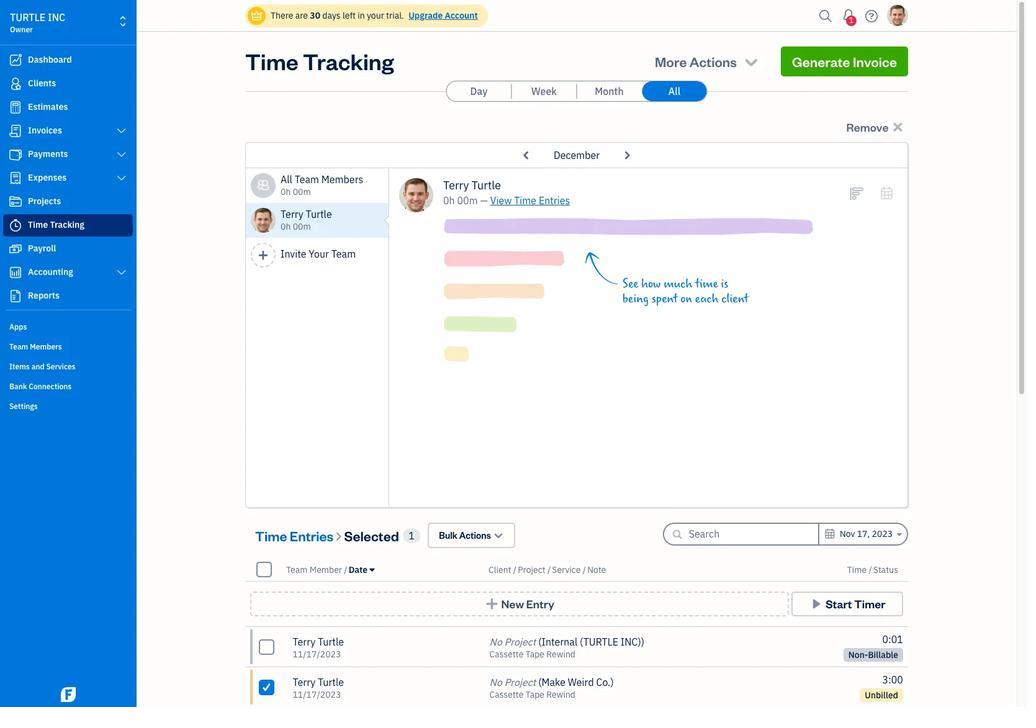 Task type: describe. For each thing, give the bounding box(es) containing it.
Search text field
[[689, 524, 818, 544]]

new entry button
[[250, 592, 789, 616]]

( for make
[[538, 676, 542, 688]]

upgrade account link
[[406, 10, 478, 21]]

co.
[[596, 676, 610, 688]]

being
[[623, 292, 649, 306]]

week
[[531, 85, 557, 97]]

users image
[[257, 178, 270, 193]]

generate invoice button
[[781, 47, 908, 76]]

actions for more actions
[[689, 53, 737, 70]]

see
[[623, 277, 638, 291]]

settings link
[[3, 397, 133, 415]]

terry turtle 11/17/2023 for internal (turtle inc)
[[293, 636, 344, 660]]

0 vertical spatial time tracking
[[245, 47, 394, 76]]

main element
[[0, 0, 168, 707]]

bank connections link
[[3, 377, 133, 395]]

month
[[595, 85, 624, 97]]

tape for make weird co.
[[526, 689, 544, 700]]

on
[[681, 292, 692, 306]]

dashboard image
[[8, 54, 23, 66]]

team inside all team members 0h 00m
[[295, 173, 319, 186]]

estimates
[[28, 101, 68, 112]]

bank connections
[[9, 382, 72, 391]]

your
[[309, 248, 329, 260]]

new
[[501, 597, 524, 611]]

chevrondown image inside more actions dropdown button
[[743, 53, 760, 70]]

turtle
[[10, 11, 45, 24]]

chevron large down image for accounting
[[116, 268, 127, 277]]

your
[[367, 10, 384, 21]]

team member /
[[286, 564, 347, 575]]

invite your team button
[[246, 238, 389, 273]]

entries inside terry turtle 0h 00m — view time entries
[[539, 194, 570, 207]]

weird
[[568, 676, 594, 688]]

payroll link
[[3, 238, 133, 260]]

chart image
[[850, 186, 864, 200]]

date link
[[349, 564, 375, 575]]

rewind for internal
[[546, 649, 575, 660]]

items
[[9, 362, 30, 371]]

time inside "time tracking" link
[[28, 219, 48, 230]]

note link
[[587, 564, 606, 575]]

non-
[[848, 649, 868, 660]]

note
[[587, 564, 606, 575]]

items and services link
[[3, 357, 133, 376]]

more actions
[[655, 53, 737, 70]]

nov 17, 2023
[[840, 528, 893, 539]]

1 button
[[839, 3, 858, 28]]

terry inside terry turtle 0h 00m
[[281, 208, 303, 220]]

30
[[310, 10, 320, 21]]

5 / from the left
[[869, 564, 872, 575]]

days
[[322, 10, 341, 21]]

freshbooks image
[[58, 687, 78, 702]]

report image
[[8, 290, 23, 302]]

no project ( internal (turtle inc) ) cassette tape rewind
[[490, 636, 644, 660]]

plus image for new entry button
[[485, 598, 499, 610]]

terry turtle 0h 00m
[[281, 208, 332, 232]]

there
[[271, 10, 293, 21]]

tracking inside the main 'element'
[[50, 219, 84, 230]]

unbilled
[[865, 690, 898, 701]]

) for internal (turtle inc)
[[641, 636, 644, 648]]

generate
[[792, 53, 850, 70]]

nov
[[840, 528, 855, 539]]

invoices
[[28, 125, 62, 136]]

0h inside all team members 0h 00m
[[281, 186, 291, 197]]

play image
[[809, 598, 823, 610]]

caretdown image inside date link
[[370, 565, 375, 574]]

accounting link
[[3, 261, 133, 284]]

chevron large down image for expenses
[[116, 173, 127, 183]]

time inside 'time entries' button
[[255, 527, 287, 544]]

and
[[31, 362, 44, 371]]

view time entries button
[[490, 193, 570, 208]]

dashboard
[[28, 54, 72, 65]]

invoice image
[[8, 125, 23, 137]]

) for make weird co.
[[610, 676, 614, 688]]

items and services
[[9, 362, 76, 371]]

0h for terry turtle 0h 00m — view time entries
[[443, 194, 455, 207]]

payroll
[[28, 243, 56, 254]]

entries inside button
[[290, 527, 334, 544]]

times image
[[891, 120, 905, 134]]

invoices link
[[3, 120, 133, 142]]

0h for terry turtle 0h 00m
[[281, 221, 291, 232]]

week link
[[512, 81, 576, 101]]

is
[[721, 277, 728, 291]]

client
[[721, 292, 749, 306]]

team members
[[9, 342, 62, 351]]

client image
[[8, 78, 23, 90]]

all for all
[[668, 85, 681, 97]]

payments
[[28, 148, 68, 160]]

project image
[[8, 196, 23, 208]]

clients link
[[3, 73, 133, 95]]

status
[[873, 564, 898, 575]]

time down the there on the left top
[[245, 47, 298, 76]]

check image
[[261, 681, 272, 693]]

invoice
[[853, 53, 897, 70]]

all team members 0h 00m
[[281, 173, 363, 197]]

time tracking link
[[3, 214, 133, 237]]

chevrondown image inside bulk actions dropdown button
[[493, 529, 504, 542]]

cassette for make
[[490, 689, 524, 700]]

11/17/2023 for make
[[293, 689, 341, 700]]

expenses
[[28, 172, 67, 183]]

0:01 non-billable
[[848, 633, 903, 660]]

invite your team
[[281, 248, 356, 260]]

all for all team members 0h 00m
[[281, 173, 292, 186]]

project for internal
[[504, 636, 536, 648]]

date
[[349, 564, 368, 575]]

3:00 unbilled
[[865, 674, 903, 701]]

are
[[295, 10, 308, 21]]

settings
[[9, 402, 38, 411]]



Task type: locate. For each thing, give the bounding box(es) containing it.
/ left service
[[547, 564, 551, 575]]

/ left status "link"
[[869, 564, 872, 575]]

00m inside terry turtle 0h 00m
[[293, 221, 311, 232]]

see how much time is being spent on each client
[[623, 277, 749, 306]]

cassette inside no project ( internal (turtle inc) ) cassette tape rewind
[[490, 649, 524, 660]]

entries down december
[[539, 194, 570, 207]]

0 horizontal spatial )
[[610, 676, 614, 688]]

1 horizontal spatial 1
[[849, 16, 854, 25]]

0h left —
[[443, 194, 455, 207]]

project
[[518, 564, 545, 575], [504, 636, 536, 648], [504, 676, 536, 688]]

account
[[445, 10, 478, 21]]

chevron large down image for invoices
[[116, 126, 127, 136]]

actions
[[689, 53, 737, 70], [459, 529, 491, 541]]

1 chevron large down image from the top
[[116, 150, 127, 160]]

time tracking
[[245, 47, 394, 76], [28, 219, 84, 230]]

2 no from the top
[[490, 676, 502, 688]]

calendar image
[[880, 186, 894, 200]]

2 ( from the top
[[538, 676, 542, 688]]

chevron large down image
[[116, 126, 127, 136], [116, 173, 127, 183]]

service
[[552, 564, 581, 575]]

chevron large down image down payroll link
[[116, 268, 127, 277]]

00m for terry turtle 0h 00m
[[293, 221, 311, 232]]

no
[[490, 636, 502, 648], [490, 676, 502, 688]]

1 vertical spatial chevrondown image
[[493, 529, 504, 542]]

1 vertical spatial entries
[[290, 527, 334, 544]]

members up terry turtle 0h 00m
[[321, 173, 363, 186]]

actions for bulk actions
[[459, 529, 491, 541]]

4 / from the left
[[583, 564, 586, 575]]

time
[[245, 47, 298, 76], [514, 194, 536, 207], [28, 219, 48, 230], [255, 527, 287, 544], [847, 564, 867, 575]]

status link
[[873, 564, 898, 575]]

estimates link
[[3, 96, 133, 119]]

1 cassette from the top
[[490, 649, 524, 660]]

generate invoice
[[792, 53, 897, 70]]

bulk actions
[[439, 529, 491, 541]]

1 horizontal spatial actions
[[689, 53, 737, 70]]

1 rewind from the top
[[546, 649, 575, 660]]

rewind down make
[[546, 689, 575, 700]]

0 vertical spatial )
[[641, 636, 644, 648]]

upgrade
[[409, 10, 443, 21]]

plus image inside invite your team button
[[257, 249, 269, 261]]

(
[[538, 636, 542, 648], [538, 676, 542, 688]]

1 no from the top
[[490, 636, 502, 648]]

1 chevron large down image from the top
[[116, 126, 127, 136]]

plus image
[[257, 249, 269, 261], [485, 598, 499, 610]]

0 vertical spatial rewind
[[546, 649, 575, 660]]

) right (turtle
[[641, 636, 644, 648]]

tape down internal
[[526, 649, 544, 660]]

turtle inside terry turtle 0h 00m
[[306, 208, 332, 220]]

1 vertical spatial members
[[30, 342, 62, 351]]

1 horizontal spatial all
[[668, 85, 681, 97]]

terry inside terry turtle 0h 00m — view time entries
[[443, 178, 469, 192]]

expense image
[[8, 172, 23, 184]]

in
[[358, 10, 365, 21]]

team inside team members link
[[9, 342, 28, 351]]

0 vertical spatial chevron large down image
[[116, 150, 127, 160]]

00m
[[293, 186, 311, 197], [457, 194, 478, 207], [293, 221, 311, 232]]

) inside no project ( internal (turtle inc) ) cassette tape rewind
[[641, 636, 644, 648]]

0 horizontal spatial members
[[30, 342, 62, 351]]

(turtle
[[580, 636, 618, 648]]

nov 17, 2023 button
[[819, 524, 907, 544]]

december
[[554, 149, 600, 161]]

time right 'timer' icon
[[28, 219, 48, 230]]

1 / from the left
[[344, 564, 347, 575]]

plus image inside new entry button
[[485, 598, 499, 610]]

project inside no project ( internal (turtle inc) ) cassette tape rewind
[[504, 636, 536, 648]]

time
[[695, 277, 718, 291]]

start
[[826, 597, 852, 611]]

no inside no project ( internal (turtle inc) ) cassette tape rewind
[[490, 636, 502, 648]]

owner
[[10, 25, 33, 34]]

0 vertical spatial actions
[[689, 53, 737, 70]]

remove button
[[843, 117, 908, 137]]

1 horizontal spatial )
[[641, 636, 644, 648]]

0 vertical spatial tape
[[526, 649, 544, 660]]

1 11/17/2023 from the top
[[293, 649, 341, 660]]

time right view
[[514, 194, 536, 207]]

invite
[[281, 248, 306, 260]]

1 vertical spatial no
[[490, 676, 502, 688]]

caretdown image
[[895, 527, 902, 542], [370, 565, 375, 574]]

chevrondown image right more actions
[[743, 53, 760, 70]]

—
[[480, 194, 488, 207]]

rewind for make
[[546, 689, 575, 700]]

00m for terry turtle 0h 00m — view time entries
[[457, 194, 478, 207]]

entry
[[526, 597, 554, 611]]

1 vertical spatial terry turtle 11/17/2023
[[293, 676, 344, 700]]

0 horizontal spatial plus image
[[257, 249, 269, 261]]

rewind
[[546, 649, 575, 660], [546, 689, 575, 700]]

trial.
[[386, 10, 404, 21]]

0 horizontal spatial all
[[281, 173, 292, 186]]

1 vertical spatial time tracking
[[28, 219, 84, 230]]

chevron large down image up 'projects' link
[[116, 173, 127, 183]]

( inside the no project ( make weird co. ) cassette tape rewind
[[538, 676, 542, 688]]

dashboard link
[[3, 49, 133, 71]]

1 left bulk
[[409, 529, 415, 542]]

time entries
[[255, 527, 334, 544]]

2 / from the left
[[513, 564, 517, 575]]

estimate image
[[8, 101, 23, 114]]

1 vertical spatial chevron large down image
[[116, 268, 127, 277]]

1 vertical spatial tape
[[526, 689, 544, 700]]

2 11/17/2023 from the top
[[293, 689, 341, 700]]

no down new
[[490, 636, 502, 648]]

0 vertical spatial all
[[668, 85, 681, 97]]

all
[[668, 85, 681, 97], [281, 173, 292, 186]]

2 vertical spatial project
[[504, 676, 536, 688]]

entries up team member /
[[290, 527, 334, 544]]

plus image left new
[[485, 598, 499, 610]]

time / status
[[847, 564, 898, 575]]

chart image
[[8, 266, 23, 279]]

bulk actions button
[[428, 523, 515, 548]]

0h inside terry turtle 0h 00m — view time entries
[[443, 194, 455, 207]]

clients
[[28, 78, 56, 89]]

0 vertical spatial (
[[538, 636, 542, 648]]

time inside terry turtle 0h 00m — view time entries
[[514, 194, 536, 207]]

services
[[46, 362, 76, 371]]

plus image left invite
[[257, 249, 269, 261]]

all down more
[[668, 85, 681, 97]]

0 horizontal spatial tracking
[[50, 219, 84, 230]]

1 vertical spatial 1
[[409, 529, 415, 542]]

previous month image
[[518, 145, 535, 165]]

2 chevron large down image from the top
[[116, 173, 127, 183]]

tape down make
[[526, 689, 544, 700]]

1 left go to help "icon" at the top
[[849, 16, 854, 25]]

( left weird
[[538, 676, 542, 688]]

tape
[[526, 649, 544, 660], [526, 689, 544, 700]]

1 horizontal spatial caretdown image
[[895, 527, 902, 542]]

time entries button
[[255, 525, 334, 545]]

1 vertical spatial actions
[[459, 529, 491, 541]]

rewind inside the no project ( make weird co. ) cassette tape rewind
[[546, 689, 575, 700]]

chevrondown image
[[743, 53, 760, 70], [493, 529, 504, 542]]

projects
[[28, 196, 61, 207]]

( for internal
[[538, 636, 542, 648]]

terry turtle 11/17/2023 for make weird co.
[[293, 676, 344, 700]]

each
[[695, 292, 719, 306]]

1 vertical spatial 11/17/2023
[[293, 689, 341, 700]]

service link
[[552, 564, 583, 575]]

1 terry turtle 11/17/2023 from the top
[[293, 636, 344, 660]]

time tracking down 'projects' link
[[28, 219, 84, 230]]

terry turtle 11/17/2023
[[293, 636, 344, 660], [293, 676, 344, 700]]

tracking down left at the left top of the page
[[303, 47, 394, 76]]

actions right bulk
[[459, 529, 491, 541]]

/ left note link at the bottom right
[[583, 564, 586, 575]]

money image
[[8, 243, 23, 255]]

caretdown image right date
[[370, 565, 375, 574]]

bulk
[[439, 529, 457, 541]]

project right client
[[518, 564, 545, 575]]

no for internal (turtle inc)
[[490, 636, 502, 648]]

chevron large down image up 'payments' link
[[116, 126, 127, 136]]

cassette
[[490, 649, 524, 660], [490, 689, 524, 700]]

day link
[[447, 81, 511, 101]]

time tracking inside the main 'element'
[[28, 219, 84, 230]]

time up team member /
[[255, 527, 287, 544]]

no for make weird co.
[[490, 676, 502, 688]]

left
[[343, 10, 356, 21]]

timer
[[854, 597, 885, 611]]

( inside no project ( internal (turtle inc) ) cassette tape rewind
[[538, 636, 542, 648]]

0 vertical spatial terry turtle 11/17/2023
[[293, 636, 344, 660]]

go to help image
[[862, 7, 881, 25]]

inc
[[48, 11, 65, 24]]

0 vertical spatial members
[[321, 173, 363, 186]]

1 horizontal spatial chevrondown image
[[743, 53, 760, 70]]

team inside invite your team button
[[331, 248, 356, 260]]

0 vertical spatial project
[[518, 564, 545, 575]]

rewind down internal
[[546, 649, 575, 660]]

all right users 'icon'
[[281, 173, 292, 186]]

0 vertical spatial caretdown image
[[895, 527, 902, 542]]

turtle inc owner
[[10, 11, 65, 34]]

0 horizontal spatial 1
[[409, 529, 415, 542]]

0 vertical spatial 11/17/2023
[[293, 649, 341, 660]]

1 vertical spatial tracking
[[50, 219, 84, 230]]

cassette for internal
[[490, 649, 524, 660]]

1 horizontal spatial plus image
[[485, 598, 499, 610]]

) inside the no project ( make weird co. ) cassette tape rewind
[[610, 676, 614, 688]]

0h inside terry turtle 0h 00m
[[281, 221, 291, 232]]

there are 30 days left in your trial. upgrade account
[[271, 10, 478, 21]]

time tracking down 30
[[245, 47, 394, 76]]

0 vertical spatial no
[[490, 636, 502, 648]]

2 tape from the top
[[526, 689, 544, 700]]

1 horizontal spatial entries
[[539, 194, 570, 207]]

members inside the main 'element'
[[30, 342, 62, 351]]

all inside all team members 0h 00m
[[281, 173, 292, 186]]

reports link
[[3, 285, 133, 307]]

team right your
[[331, 248, 356, 260]]

payment image
[[8, 148, 23, 161]]

1 inside dropdown button
[[849, 16, 854, 25]]

billable
[[868, 649, 898, 660]]

actions right more
[[689, 53, 737, 70]]

apps link
[[3, 317, 133, 336]]

) right weird
[[610, 676, 614, 688]]

month link
[[577, 81, 642, 101]]

0 vertical spatial chevrondown image
[[743, 53, 760, 70]]

reports
[[28, 290, 60, 301]]

2 rewind from the top
[[546, 689, 575, 700]]

11/17/2023 for internal
[[293, 649, 341, 660]]

make
[[542, 676, 566, 688]]

1 vertical spatial caretdown image
[[370, 565, 375, 574]]

team up terry turtle 0h 00m
[[295, 173, 319, 186]]

start timer
[[826, 597, 885, 611]]

rewind inside no project ( internal (turtle inc) ) cassette tape rewind
[[546, 649, 575, 660]]

internal
[[542, 636, 577, 648]]

crown image
[[250, 9, 263, 22]]

no project ( make weird co. ) cassette tape rewind
[[490, 676, 614, 700]]

00m inside terry turtle 0h 00m — view time entries
[[457, 194, 478, 207]]

0 vertical spatial entries
[[539, 194, 570, 207]]

tape inside the no project ( make weird co. ) cassette tape rewind
[[526, 689, 544, 700]]

tracking down 'projects' link
[[50, 219, 84, 230]]

00m up invite
[[293, 221, 311, 232]]

plus image for invite your team button
[[257, 249, 269, 261]]

1 vertical spatial plus image
[[485, 598, 499, 610]]

2 terry turtle 11/17/2023 from the top
[[293, 676, 344, 700]]

0 vertical spatial chevron large down image
[[116, 126, 127, 136]]

project link
[[518, 564, 547, 575]]

chevrondown image right bulk actions
[[493, 529, 504, 542]]

0 horizontal spatial entries
[[290, 527, 334, 544]]

much
[[664, 277, 692, 291]]

1 vertical spatial cassette
[[490, 689, 524, 700]]

tape inside no project ( internal (turtle inc) ) cassette tape rewind
[[526, 649, 544, 660]]

client
[[489, 564, 511, 575]]

0h up invite
[[281, 221, 291, 232]]

0 vertical spatial cassette
[[490, 649, 524, 660]]

more
[[655, 53, 687, 70]]

11/17/2023
[[293, 649, 341, 660], [293, 689, 341, 700]]

calendar image
[[824, 526, 836, 541]]

cassette inside the no project ( make weird co. ) cassette tape rewind
[[490, 689, 524, 700]]

1 horizontal spatial time tracking
[[245, 47, 394, 76]]

0:01
[[882, 633, 903, 646]]

chevron large down image for payments
[[116, 150, 127, 160]]

2 cassette from the top
[[490, 689, 524, 700]]

team left member
[[286, 564, 308, 575]]

1 horizontal spatial members
[[321, 173, 363, 186]]

1 vertical spatial chevron large down image
[[116, 173, 127, 183]]

inc)
[[621, 636, 641, 648]]

team down apps
[[9, 342, 28, 351]]

1 vertical spatial )
[[610, 676, 614, 688]]

1 vertical spatial (
[[538, 676, 542, 688]]

chevron large down image up expenses link
[[116, 150, 127, 160]]

chevron large down image inside expenses link
[[116, 173, 127, 183]]

turtle inside terry turtle 0h 00m — view time entries
[[472, 178, 501, 192]]

( down entry on the right bottom
[[538, 636, 542, 648]]

0 vertical spatial tracking
[[303, 47, 394, 76]]

chevron large down image
[[116, 150, 127, 160], [116, 268, 127, 277]]

/ right client
[[513, 564, 517, 575]]

project for make
[[504, 676, 536, 688]]

how
[[641, 277, 661, 291]]

00m left —
[[457, 194, 478, 207]]

0 horizontal spatial chevrondown image
[[493, 529, 504, 542]]

0 horizontal spatial time tracking
[[28, 219, 84, 230]]

timer image
[[8, 219, 23, 232]]

remove
[[846, 120, 889, 134]]

1 horizontal spatial tracking
[[303, 47, 394, 76]]

apps
[[9, 322, 27, 331]]

0 horizontal spatial actions
[[459, 529, 491, 541]]

spent
[[652, 292, 678, 306]]

0 horizontal spatial caretdown image
[[370, 565, 375, 574]]

0 vertical spatial plus image
[[257, 249, 269, 261]]

1 ( from the top
[[538, 636, 542, 648]]

tape for internal (turtle inc)
[[526, 649, 544, 660]]

caretdown image right 2023
[[895, 527, 902, 542]]

project inside the no project ( make weird co. ) cassette tape rewind
[[504, 676, 536, 688]]

project left make
[[504, 676, 536, 688]]

/ left date
[[344, 564, 347, 575]]

connections
[[29, 382, 72, 391]]

chevron large down image inside 'payments' link
[[116, 150, 127, 160]]

no left make
[[490, 676, 502, 688]]

selected
[[344, 527, 399, 544]]

0h right users 'icon'
[[281, 186, 291, 197]]

2 chevron large down image from the top
[[116, 268, 127, 277]]

team members link
[[3, 337, 133, 356]]

00m inside all team members 0h 00m
[[293, 186, 311, 197]]

2023
[[872, 528, 893, 539]]

1 vertical spatial all
[[281, 173, 292, 186]]

time left status "link"
[[847, 564, 867, 575]]

next month image
[[619, 145, 635, 165]]

project down new entry button
[[504, 636, 536, 648]]

projects link
[[3, 191, 133, 213]]

no inside the no project ( make weird co. ) cassette tape rewind
[[490, 676, 502, 688]]

1 vertical spatial project
[[504, 636, 536, 648]]

3:00
[[882, 674, 903, 686]]

search image
[[816, 7, 836, 25]]

0 vertical spatial 1
[[849, 16, 854, 25]]

members inside all team members 0h 00m
[[321, 173, 363, 186]]

1 vertical spatial rewind
[[546, 689, 575, 700]]

time link
[[847, 564, 869, 575]]

3 / from the left
[[547, 564, 551, 575]]

members up the items and services
[[30, 342, 62, 351]]

)
[[641, 636, 644, 648], [610, 676, 614, 688]]

1 tape from the top
[[526, 649, 544, 660]]

00m up terry turtle 0h 00m
[[293, 186, 311, 197]]



Task type: vqa. For each thing, say whether or not it's contained in the screenshot.
Rewind
yes



